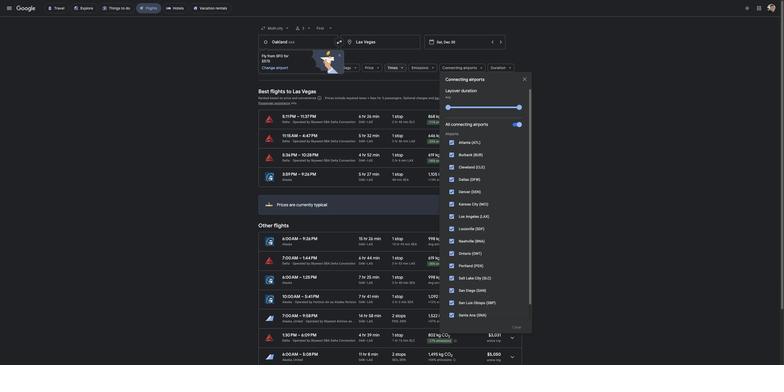 Task type: locate. For each thing, give the bounding box(es) containing it.
kg up 1,092 kg co 2
[[436, 275, 441, 281]]

6:00 am inside 6:00 am – 9:26 pm alaska
[[282, 237, 298, 242]]

Arrival time: 9:26 PM. text field
[[302, 172, 316, 177]]

1 vertical spatial 619 kg co 2
[[428, 256, 449, 262]]

min right 52
[[373, 153, 380, 158]]

dba for 5:36 pm – 10:28 pm
[[324, 159, 330, 163]]

avg emissions
[[428, 243, 449, 247]]

2 6:00 am from the top
[[282, 275, 298, 281]]

1 vertical spatial 6:00 am
[[282, 275, 298, 281]]

7 hr 41 min oak – las
[[359, 295, 379, 304]]

7 inside 7 hr 41 min oak – las
[[359, 295, 361, 300]]

slc inside "1 stop 1 hr 13 min slc"
[[410, 339, 415, 343]]

1  image from the top
[[291, 120, 292, 124]]

currently
[[296, 203, 313, 208]]

5 entire from the top
[[487, 359, 496, 363]]

emissions
[[436, 121, 451, 124], [436, 140, 451, 144], [436, 159, 451, 163], [437, 178, 452, 182], [435, 243, 449, 247], [436, 263, 451, 266], [435, 282, 449, 285], [437, 301, 452, 304], [437, 320, 452, 324], [436, 340, 451, 343], [437, 359, 452, 362]]

slc for 868
[[410, 120, 415, 124]]

min inside 1 stop 2 hr 46 min slc
[[403, 120, 409, 124]]

1 1 stop flight. element from the top
[[392, 114, 403, 120]]

las for 7 hr 25 min
[[367, 282, 373, 285]]

5 left 32
[[359, 134, 361, 139]]

5 for 5 hr 27 min
[[359, 172, 361, 177]]

5 operated by skywest dba delta connection from the top
[[293, 339, 356, 343]]

skywest
[[363, 320, 376, 324]]

1 horizontal spatial horizon
[[345, 301, 356, 304]]

departure time: 6:00 am. text field for 1:25 pm
[[282, 275, 298, 281]]

0 vertical spatial flights
[[270, 89, 285, 95]]

trip inside $1,957 entire trip
[[496, 282, 501, 285]]

co up -17% emissions
[[442, 333, 448, 338]]

11:37 pm
[[300, 114, 316, 119]]

stops up layover (1 of 2) is a 2 hr 57 min layover at seattle-tacoma international airport in seattle. layover (2 of 2) is a 1 hr 15 min layover at denver international airport in denver. element
[[396, 353, 406, 358]]

5 1 stop flight. element from the top
[[392, 237, 403, 243]]

operated for 1:44 pm
[[293, 262, 306, 266]]

las down the 27
[[367, 178, 373, 182]]

oak for 5 hr 27 min
[[359, 178, 365, 182]]

2 avg from the top
[[428, 282, 434, 285]]

oak inside 7 hr 41 min oak – las
[[359, 301, 365, 304]]

entire inside $1,957 entire trip
[[487, 282, 496, 285]]

kg for 6 hr 44 min
[[436, 256, 440, 261]]

2 fees from the left
[[441, 97, 447, 100]]

slc up 1 stop 2 hr 46 min lax
[[410, 120, 415, 124]]

2 vertical spatial lax
[[410, 262, 415, 266]]

den inside 2 stops pdx , den
[[400, 320, 406, 324]]

Departure time: 7:00 AM. text field
[[282, 256, 298, 261]]

2 alaska, from the top
[[282, 359, 293, 362]]

add
[[265, 55, 272, 60]]

min right 15
[[374, 237, 381, 242]]

1 vertical spatial for
[[377, 97, 381, 100]]

1 stop flight. element for 7 hr 41 min
[[392, 295, 403, 301]]

las down "39"
[[367, 339, 373, 343]]

5 for 5 hr 32 min
[[359, 134, 361, 139]]

hr inside 6 hr 44 min oak – las
[[362, 256, 366, 261]]

min up 1 stop 48 min sea
[[401, 159, 407, 163]]

Departure time: 5:36 PM. text field
[[282, 153, 297, 158]]

46 inside 1 stop 2 hr 46 min slc
[[399, 120, 402, 124]]

close dialog image
[[522, 76, 528, 82]]

trip for $3,031
[[496, 340, 501, 343]]

4 oak from the top
[[359, 178, 365, 182]]

kg inside "1,105 kg co 2"
[[438, 172, 443, 177]]

0 vertical spatial all
[[268, 66, 273, 70]]

co for 15 hr 26 min
[[442, 237, 448, 242]]

total duration 11 hr 8 min. element
[[359, 353, 392, 358]]

hr up 2 stops pdx , den
[[395, 301, 398, 304]]

1 stops from the top
[[396, 314, 406, 319]]

4 las from the top
[[367, 178, 373, 182]]

1 vertical spatial as
[[349, 320, 352, 324]]

oak down total duration 6 hr 26 min. element
[[359, 120, 365, 124]]

1 stop flight. element
[[392, 114, 403, 120], [392, 134, 403, 139], [392, 153, 403, 159], [392, 172, 403, 178], [392, 237, 403, 243], [392, 256, 403, 262], [392, 275, 403, 281], [392, 295, 403, 301], [392, 333, 403, 339]]

2 down -33% emissions
[[447, 154, 449, 159]]

2 entire from the top
[[487, 282, 496, 285]]

2 departure time: 6:00 am. text field from the top
[[282, 353, 298, 358]]

619 kg co 2 for 4 hr 52 min
[[428, 153, 449, 159]]

co for 6 hr 26 min
[[442, 114, 448, 119]]

1 horizontal spatial fees
[[441, 97, 447, 100]]

price
[[365, 66, 374, 70]]

sea inside 1 stop 48 min sea
[[403, 178, 409, 182]]

53
[[399, 262, 402, 266]]

, inside 2 stops sea , den
[[398, 359, 399, 362]]

4 1 from the top
[[392, 172, 394, 177]]

0 vertical spatial for
[[284, 54, 289, 58]]

stop inside 1 stop 2 hr 46 min slc
[[395, 114, 403, 119]]

kg for 5 hr 32 min
[[437, 134, 441, 139]]

2 5 from the top
[[359, 172, 361, 177]]

for
[[284, 54, 289, 58], [377, 97, 381, 100]]

and
[[292, 97, 297, 100], [429, 97, 434, 100]]

and inside prices include required taxes + fees for 3 passengers. optional charges and bag fees may apply. passenger assistance
[[429, 97, 434, 100]]

1 vertical spatial prices
[[277, 203, 289, 208]]

oak for 7 hr 25 min
[[359, 282, 365, 285]]

min right 13
[[403, 339, 409, 343]]

city right the lake
[[475, 277, 481, 281]]

min inside 11 hr 8 min oak – las
[[371, 353, 378, 358]]

santa ana (sna)
[[459, 314, 487, 318]]

by for 11:37 pm
[[307, 120, 310, 124]]

+14%
[[428, 178, 436, 182]]

total duration 7 hr 25 min. element
[[359, 275, 392, 281]]

0 vertical spatial departure time: 6:00 am. text field
[[282, 275, 298, 281]]

2 up pdx
[[392, 314, 395, 319]]

total duration 4 hr 52 min. element
[[359, 153, 392, 159]]

1 for 4 hr 52 min
[[392, 153, 394, 158]]

1 vertical spatial ,
[[398, 359, 399, 362]]

las inside 14 hr 58 min oak – las
[[367, 320, 373, 324]]

8 1 from the top
[[392, 295, 394, 300]]

co inside 1,092 kg co 2
[[445, 295, 451, 300]]

by for 4:47 pm
[[307, 140, 310, 143]]

den
[[400, 320, 406, 324], [400, 359, 406, 362]]

0 vertical spatial airports
[[463, 66, 477, 70]]

as for 7 hr 41 min
[[330, 301, 334, 304]]

oak for 14 hr 58 min
[[359, 320, 365, 324]]

-
[[429, 121, 430, 124], [429, 140, 430, 144], [429, 159, 430, 163], [429, 263, 430, 266], [429, 340, 430, 343]]

0 horizontal spatial horizon
[[313, 301, 325, 304]]

1 36% from the top
[[430, 159, 436, 163]]

2 stops flight. element for 14 hr 58 min
[[392, 314, 406, 320]]

1 vertical spatial 4
[[359, 333, 361, 338]]

$3,031 entire trip
[[487, 333, 501, 343]]

41
[[367, 295, 371, 300]]

1 vertical spatial 9:26 pm
[[303, 237, 318, 242]]

2453 US dollars text field
[[488, 314, 501, 319]]

6 1 from the top
[[392, 256, 394, 261]]

layover (1 of 1) is a 2 hr 46 min layover at los angeles international airport in los angeles. element
[[392, 139, 426, 144]]

connection for 4 hr 39 min
[[339, 339, 356, 343]]

0 vertical spatial united
[[294, 320, 303, 324]]

based
[[270, 97, 279, 100]]

1 - from the top
[[429, 121, 430, 124]]

1 vertical spatial connecting airports
[[446, 77, 485, 82]]

1 vertical spatial flights
[[274, 223, 289, 229]]

Arrival time: 1:25 PM. text field
[[303, 275, 317, 281]]

1 operated by skywest dba delta connection from the top
[[293, 120, 356, 124]]

pdx
[[392, 320, 399, 324]]

2 oak from the top
[[359, 140, 365, 143]]

4 - from the top
[[429, 263, 430, 266]]

den inside 2 stops sea , den
[[400, 359, 406, 362]]

1 vertical spatial 7:00 am
[[282, 314, 298, 319]]

0 vertical spatial 4
[[359, 153, 361, 158]]

kg up avg emissions
[[436, 237, 441, 242]]

- down 646
[[429, 140, 430, 144]]

11 las from the top
[[367, 359, 373, 362]]

5 left the 27
[[359, 172, 361, 177]]

0 vertical spatial den
[[400, 320, 406, 324]]

prices
[[325, 97, 334, 100], [277, 203, 289, 208]]

trip inside $1,180 entire trip
[[496, 121, 501, 124]]

1 for 5 hr 32 min
[[392, 134, 394, 139]]

– inside 11 hr 8 min oak – las
[[365, 359, 367, 362]]

9:26 pm
[[302, 172, 316, 177], [303, 237, 318, 242]]

3 inside prices include required taxes + fees for 3 passengers. optional charges and bag fees may apply. passenger assistance
[[382, 97, 384, 100]]

1 vertical spatial all
[[446, 122, 450, 127]]

1180 US dollars text field
[[489, 114, 501, 119]]

– down 'total duration 4 hr 39 min.' element
[[365, 339, 367, 343]]

stop inside 1 stop 3 hr 2 min sea
[[395, 295, 403, 300]]

26 for 15
[[369, 237, 373, 242]]

entire inside $5,050 entire trip
[[487, 359, 496, 363]]

6:00 am down 1:30 pm
[[282, 353, 298, 358]]

Arrival time: 10:28 PM. text field
[[302, 153, 319, 158]]

0 vertical spatial airlines
[[316, 66, 329, 70]]

2 san from the top
[[459, 301, 465, 305]]

ontario
[[459, 252, 471, 256]]

1 vertical spatial den
[[400, 359, 406, 362]]

6 up 1 stop 48 min sea
[[399, 159, 401, 163]]

1 2 stops flight. element from the top
[[392, 314, 406, 320]]

co inside 998 kg co 2
[[442, 237, 448, 242]]

1 vertical spatial 998
[[428, 275, 435, 281]]

ranked
[[259, 97, 269, 100]]

13
[[399, 339, 402, 343]]

price button
[[362, 62, 383, 74]]

Departure time: 10:00 AM. text field
[[282, 295, 300, 300]]

are
[[290, 203, 296, 208]]

2 slc from the top
[[410, 339, 415, 343]]

1 connection from the top
[[339, 120, 356, 124]]

1 4 from the top
[[359, 153, 361, 158]]

connecting airports up "duration"
[[446, 77, 485, 82]]

17%
[[430, 340, 436, 343]]

total duration 14 hr 58 min. element
[[359, 314, 392, 320]]

46 up 1 stop 2 hr 46 min lax
[[399, 120, 402, 124]]

1 6:00 am from the top
[[282, 237, 298, 242]]

0 vertical spatial 619
[[428, 153, 435, 158]]

, for 14 hr 58 min
[[399, 320, 399, 324]]

entire inside $1,180 entire trip
[[487, 121, 496, 124]]

typical
[[314, 203, 327, 208]]

las down 44
[[367, 262, 373, 266]]

stop inside 1 stop 2 hr 6 min lax
[[395, 153, 403, 158]]

change appearance image
[[741, 2, 754, 14]]

las inside 7 hr 41 min oak – las
[[367, 301, 373, 304]]

2 2 stops flight. element from the top
[[392, 353, 406, 358]]

0 horizontal spatial prices
[[277, 203, 289, 208]]

2 7 from the top
[[359, 295, 361, 300]]

9 stop from the top
[[395, 333, 403, 338]]

total duration 15 hr 26 min. element
[[359, 237, 392, 243]]

1 stop flight. element down layover (1 of 1) is a 2 hr 46 min layover at salt lake city international airport in salt lake city. element at the top of the page
[[392, 134, 403, 139]]

2  image from the top
[[291, 140, 292, 143]]

7:00 am for 7:00 am – 9:58 pm
[[282, 314, 298, 319]]

kg inside 802 kg co 2
[[437, 333, 441, 338]]

 image for 1:30 pm
[[291, 339, 292, 343]]

1 stop flight. element for 4 hr 52 min
[[392, 153, 403, 159]]

las inside 4 hr 39 min oak – las
[[367, 339, 373, 343]]

1 vertical spatial 5
[[359, 172, 361, 177]]

Arrival time: 9:58 PM. text field
[[303, 314, 318, 319]]

kg for 5 hr 27 min
[[438, 172, 443, 177]]

Arrival time: 1:44 PM. text field
[[303, 256, 317, 261]]

7 inside 7 hr 25 min oak – las
[[359, 275, 361, 281]]

1 for 15 hr 26 min
[[392, 237, 394, 242]]

las inside 7 hr 25 min oak – las
[[367, 282, 373, 285]]

prices left are
[[277, 203, 289, 208]]

2 inside 2 stops sea , den
[[392, 353, 395, 358]]

1 horizontal spatial and
[[429, 97, 434, 100]]

1 vertical spatial 6
[[399, 159, 401, 163]]

0 vertical spatial san
[[459, 289, 465, 293]]

2 7:00 am from the top
[[282, 314, 298, 319]]

2 1 from the top
[[392, 134, 394, 139]]

7 hr 25 min oak – las
[[359, 275, 379, 285]]

11 hr 8 min oak – las
[[359, 353, 378, 362]]

26 for 6
[[367, 114, 372, 119]]

6 inside 6 hr 26 min oak – las
[[359, 114, 361, 119]]

2 vertical spatial 6:00 am
[[282, 353, 298, 358]]

3 1 from the top
[[392, 153, 394, 158]]

2 up +14% emissions
[[450, 174, 452, 178]]

stop inside the 1 stop 3 hr 53 min lax
[[395, 256, 403, 261]]

$1,957 entire trip
[[487, 275, 501, 285]]

sea inside 1 stop 10 hr 45 min sea
[[411, 243, 417, 247]]

0 vertical spatial connecting airports
[[443, 66, 477, 70]]

avg
[[428, 243, 434, 247], [428, 282, 434, 285]]

min right 8
[[371, 353, 378, 358]]

11
[[359, 353, 362, 358]]

1 horizontal spatial for
[[377, 97, 381, 100]]

– inside 6:00 am – 5:08 pm alaska, united
[[299, 353, 302, 358]]

min inside the 1 stop 3 hr 53 min lax
[[403, 262, 409, 266]]

and down las
[[292, 97, 297, 100]]

1 vertical spatial stops
[[396, 353, 406, 358]]

1 inside 1 stop 48 min sea
[[392, 172, 394, 177]]

1 -36% emissions from the top
[[429, 159, 451, 163]]

sfo
[[276, 54, 283, 58]]

4 entire from the top
[[487, 340, 496, 343]]

 image down departure time: 7:00 am. text box
[[291, 262, 292, 266]]

998 inside 998 kg co 2 avg emissions
[[428, 275, 435, 281]]

7 1 from the top
[[392, 275, 394, 281]]

7 las from the top
[[367, 282, 373, 285]]

26 down prices include required taxes + fees for 3 passengers. optional charges and bag fees may apply. passenger assistance
[[367, 114, 372, 119]]

3 inside popup button
[[302, 26, 304, 30]]

2 36% from the top
[[430, 263, 436, 266]]

3 1 stop flight. element from the top
[[392, 153, 403, 159]]

2 up -17% emissions
[[448, 335, 450, 339]]

1 vertical spatial departure time: 6:00 am. text field
[[282, 353, 298, 358]]

2 inside 646 kg co 2
[[448, 135, 450, 140]]

hr inside 14 hr 58 min oak – las
[[364, 314, 368, 319]]

3 connection from the top
[[339, 159, 356, 163]]

oak down 14 at the left
[[359, 320, 365, 324]]

min right the 27
[[373, 172, 379, 177]]

1 united from the top
[[294, 320, 303, 324]]

kg up +14% emissions
[[438, 172, 443, 177]]

8 oak from the top
[[359, 301, 365, 304]]

9 1 from the top
[[392, 333, 394, 338]]

min right 32
[[373, 134, 380, 139]]

oak inside 14 hr 58 min oak – las
[[359, 320, 365, 324]]

oak inside 6 hr 26 min oak – las
[[359, 120, 365, 124]]

– right 3:59 pm text field
[[298, 172, 301, 177]]

4 inside 4 hr 39 min oak – las
[[359, 333, 361, 338]]

all for all filters
[[268, 66, 273, 70]]

from
[[268, 54, 275, 58]]

co inside "1,105 kg co 2"
[[444, 172, 450, 177]]

flights
[[270, 89, 285, 95], [274, 223, 289, 229]]

998 up avg emissions
[[428, 237, 435, 242]]

learn more about ranking image
[[317, 96, 322, 101]]

las down 8
[[367, 359, 373, 362]]

26 inside 6 hr 26 min oak – las
[[367, 114, 372, 119]]

0 vertical spatial connecting
[[443, 66, 463, 70]]

2 dba from the top
[[324, 140, 330, 143]]

1 stop flight. element down layover (1 of 1) is a 2 hr 46 min layover at los angeles international airport in los angeles. element
[[392, 153, 403, 159]]

8 las from the top
[[367, 301, 373, 304]]

1 horizontal spatial all
[[446, 122, 450, 127]]

min
[[373, 114, 380, 119], [403, 120, 409, 124], [373, 134, 380, 139], [403, 140, 409, 143], [373, 153, 380, 158], [401, 159, 407, 163], [373, 172, 379, 177], [397, 178, 402, 182], [374, 237, 381, 242], [405, 243, 410, 247], [373, 256, 380, 261], [403, 262, 409, 266], [373, 275, 379, 281], [403, 282, 409, 285], [372, 295, 379, 300], [401, 301, 407, 304], [375, 314, 381, 319], [373, 333, 380, 338], [403, 339, 409, 343], [371, 353, 378, 358]]

oak for 6 hr 26 min
[[359, 120, 365, 124]]

Departure time: 1:30 PM. text field
[[282, 333, 297, 338]]

hr up 1 stop 2 hr 46 min lax
[[395, 120, 398, 124]]

(sdf)
[[475, 227, 485, 231]]

stops, not selected image
[[290, 62, 311, 74]]

hr left 45
[[397, 243, 400, 247]]

10 las from the top
[[367, 339, 373, 343]]

1 inside 1 stop 3 hr 2 min sea
[[392, 295, 394, 300]]

alaska,
[[282, 320, 293, 324], [282, 359, 293, 362]]

7 left 41
[[359, 295, 361, 300]]

5 - from the top
[[429, 340, 430, 343]]

sea inside 1 stop 2 hr 40 min sea
[[410, 282, 415, 285]]

las inside 6 hr 44 min oak – las
[[367, 262, 373, 266]]

1 vertical spatial lax
[[408, 159, 414, 163]]

hr right 15
[[364, 237, 368, 242]]

2 stops flight. element
[[392, 314, 406, 320], [392, 353, 406, 358]]

- up 998 kg co 2 avg emissions
[[429, 263, 430, 266]]

1 vertical spatial alaska,
[[282, 359, 293, 362]]

stop for 7 hr 41 min
[[395, 295, 403, 300]]

1 horizontal spatial as
[[349, 320, 352, 324]]

bags
[[343, 66, 351, 70]]

1 vertical spatial slc
[[410, 339, 415, 343]]

26
[[367, 114, 372, 119], [369, 237, 373, 242]]

hr left 41
[[362, 295, 366, 300]]

kg for 6 hr 26 min
[[436, 114, 441, 119]]

11 oak from the top
[[359, 359, 365, 362]]

0 vertical spatial 7:00 am
[[282, 256, 298, 261]]

Arrival time: 11:37 PM. text field
[[300, 114, 316, 119]]

1 down pdx
[[392, 333, 394, 338]]

1 and from the left
[[292, 97, 297, 100]]

min right "39"
[[373, 333, 380, 338]]

– down total duration 11 hr 8 min. element
[[365, 359, 367, 362]]

stops for 11 hr 8 min
[[396, 353, 406, 358]]

1 stop flight. element for 15 hr 26 min
[[392, 237, 403, 243]]

5 las from the top
[[367, 243, 373, 247]]

1 stop flight. element for 5 hr 32 min
[[392, 134, 403, 139]]

0 vertical spatial ,
[[399, 320, 399, 324]]

ranked based on price and convenience
[[259, 97, 316, 100]]

5 inside 5 hr 27 min oak – las
[[359, 172, 361, 177]]

and left bag
[[429, 97, 434, 100]]

2 las from the top
[[367, 140, 373, 143]]

dallas (dfw)
[[459, 178, 480, 182]]

operated by horizon air as alaska horizon
[[295, 301, 356, 304]]

2 up '-11% emissions' at top
[[448, 116, 450, 120]]

2 - from the top
[[429, 140, 430, 144]]

2 619 from the top
[[428, 256, 435, 261]]

1 horizontal spatial prices
[[325, 97, 334, 100]]

oak for 5 hr 32 min
[[359, 140, 365, 143]]

Departure time: 5:11 PM. text field
[[282, 114, 296, 119]]

646 kg co 2
[[428, 134, 450, 140]]

hr inside 4 hr 52 min oak – las
[[362, 153, 366, 158]]

7 stop from the top
[[395, 275, 403, 281]]

8 1 stop flight. element from the top
[[392, 295, 403, 301]]

hr inside "1 stop 1 hr 13 min slc"
[[395, 339, 398, 343]]

 image
[[291, 159, 292, 163]]

7:00 am
[[282, 256, 298, 261], [282, 314, 298, 319]]

oak inside 6 hr 44 min oak – las
[[359, 262, 365, 266]]

Departure text field
[[437, 35, 488, 49]]

2 4 from the top
[[359, 333, 361, 338]]

las for 7 hr 41 min
[[367, 301, 373, 304]]

4 dba from the top
[[324, 262, 330, 266]]

32
[[367, 134, 372, 139]]

1 vertical spatial 7
[[359, 295, 361, 300]]

1 up layover (1 of 1) is a 2 hr 6 min layover at los angeles international airport in los angeles. element
[[392, 153, 394, 158]]

main content containing best flights to las vegas
[[259, 85, 522, 366]]

3 dba from the top
[[324, 159, 330, 163]]

entire for $1,957
[[487, 282, 496, 285]]

all
[[268, 66, 273, 70], [446, 122, 450, 127]]

1 5 from the top
[[359, 134, 361, 139]]

9 las from the top
[[367, 320, 373, 324]]

6:00 am for 9:26 pm
[[282, 237, 298, 242]]

7:00 am up alaska, united
[[282, 314, 298, 319]]

10 oak from the top
[[359, 339, 365, 343]]

flights for best
[[270, 89, 285, 95]]

0 horizontal spatial as
[[330, 301, 334, 304]]

1 up layover (1 of 1) is a 2 hr 46 min layover at los angeles international airport in los angeles. element
[[392, 134, 394, 139]]

5 connection from the top
[[339, 339, 356, 343]]

skywest
[[311, 120, 323, 124], [311, 140, 323, 143], [311, 159, 323, 163], [311, 262, 323, 266], [324, 320, 336, 324], [311, 339, 323, 343]]

dba for 1:30 pm – 6:09 pm
[[324, 339, 330, 343]]

1 vertical spatial airports
[[469, 77, 485, 82]]

entire down $5,050
[[487, 359, 496, 363]]

- down "802"
[[429, 340, 430, 343]]

2 619 kg co 2 from the top
[[428, 256, 449, 262]]

2 stops flight. element for 11 hr 8 min
[[392, 353, 406, 358]]

kg right 1,522
[[439, 314, 443, 319]]

kg up +12% emissions
[[439, 295, 444, 300]]

9:26 pm for 3:59 pm
[[302, 172, 316, 177]]

change airport button
[[262, 65, 297, 71]]

san for san diego (san)
[[459, 289, 465, 293]]

2 connection from the top
[[339, 140, 356, 143]]

operated for 6:09 pm
[[293, 339, 306, 343]]

oak for 11 hr 8 min
[[359, 359, 365, 362]]

emissions up 1,092 kg co 2
[[435, 282, 449, 285]]

1 vertical spatial avg
[[428, 282, 434, 285]]

2 vertical spatial 6
[[359, 256, 361, 261]]

7 oak from the top
[[359, 282, 365, 285]]

connecting airports up layover
[[443, 66, 477, 70]]

6 down prices include required taxes + fees for 3 passengers. optional charges and bag fees may apply. passenger assistance
[[359, 114, 361, 119]]

1 oak from the top
[[359, 120, 365, 124]]

4 operated by skywest dba delta connection from the top
[[293, 262, 356, 266]]

stop for 15 hr 26 min
[[395, 237, 403, 242]]

1957 US dollars text field
[[489, 275, 501, 281]]

0 vertical spatial 6:00 am
[[282, 237, 298, 242]]

stop inside 1 stop 2 hr 46 min lax
[[395, 134, 403, 139]]

connecting airports inside popup button
[[443, 66, 477, 70]]

trip for $5,050
[[496, 359, 501, 363]]

airlines
[[316, 66, 329, 70], [337, 320, 348, 324]]

6 inside 6 hr 44 min oak – las
[[359, 256, 361, 261]]

0 vertical spatial lax
[[410, 140, 415, 143]]

0 vertical spatial 998
[[428, 237, 435, 242]]

oak
[[359, 120, 365, 124], [359, 140, 365, 143], [359, 159, 365, 163], [359, 178, 365, 182], [359, 243, 365, 247], [359, 262, 365, 266], [359, 282, 365, 285], [359, 301, 365, 304], [359, 320, 365, 324], [359, 339, 365, 343], [359, 359, 365, 362]]

stop up layover (1 of 1) is a 2 hr 46 min layover at los angeles international airport in los angeles. element
[[395, 134, 403, 139]]

0 vertical spatial 36%
[[430, 159, 436, 163]]

6 left 44
[[359, 256, 361, 261]]

- for 5 hr 32 min
[[429, 140, 430, 144]]

0 vertical spatial 9:26 pm
[[302, 172, 316, 177]]

hr down prices include required taxes + fees for 3 passengers. optional charges and bag fees may apply. passenger assistance
[[362, 114, 366, 119]]

change
[[262, 66, 275, 70]]

sea for 7 hr 25 min
[[410, 282, 415, 285]]

alaska inside 6:00 am – 9:26 pm alaska
[[282, 243, 292, 247]]

2 and from the left
[[429, 97, 434, 100]]

dallas
[[459, 178, 469, 182]]

6 1 stop flight. element from the top
[[392, 256, 403, 262]]

alaska, inside 6:00 am – 5:08 pm alaska, united
[[282, 359, 293, 362]]

9:26 pm for 6:00 am
[[303, 237, 318, 242]]

las for 6 hr 44 min
[[367, 262, 373, 266]]

1 inside the 1 stop 3 hr 53 min lax
[[392, 256, 394, 261]]

46 inside 1 stop 2 hr 46 min lax
[[399, 140, 402, 143]]

by for 10:28 pm
[[307, 159, 310, 163]]

- for 6 hr 44 min
[[429, 263, 430, 266]]

alaska, down leaves oakland international airport at 6:00 am on saturday, december 30 and arrives at harry reid international airport at 5:08 pm on saturday, december 30. element
[[282, 359, 293, 362]]

kg up -17% emissions
[[437, 333, 441, 338]]

3 las from the top
[[367, 159, 373, 163]]

passenger assistance button
[[259, 102, 290, 105]]

1 for 4 hr 39 min
[[392, 333, 394, 338]]

kg
[[436, 114, 441, 119], [437, 134, 441, 139], [436, 153, 440, 158], [438, 172, 443, 177], [436, 237, 441, 242], [436, 256, 440, 261], [436, 275, 441, 281], [439, 295, 444, 300], [439, 314, 443, 319], [437, 333, 441, 338], [439, 353, 444, 358]]

leaves oakland international airport at 6:00 am on saturday, december 30 and arrives at harry reid international airport at 1:25 pm on saturday, december 30. element
[[282, 275, 317, 281]]

0 vertical spatial avg
[[428, 243, 434, 247]]

4 stop from the top
[[395, 172, 403, 177]]

1 vertical spatial airlines
[[337, 320, 348, 324]]

loading results progress bar
[[0, 16, 781, 17]]

co for 4 hr 39 min
[[442, 333, 448, 338]]

entire for $5,050
[[487, 359, 496, 363]]

1 vertical spatial 619
[[428, 256, 435, 261]]

layover (1 of 1) is a 2 hr 40 min layover at seattle-tacoma international airport in seattle. element
[[392, 281, 426, 285]]

1 vertical spatial 2 stops flight. element
[[392, 353, 406, 358]]

2 down avg emissions
[[447, 258, 449, 262]]

5 1 from the top
[[392, 237, 394, 242]]

1 stop flight. element for 6 hr 44 min
[[392, 256, 403, 262]]

main content
[[259, 85, 522, 366]]

0 vertical spatial 2 stops flight. element
[[392, 314, 406, 320]]

3 button
[[293, 22, 314, 34]]

9 1 stop flight. element from the top
[[392, 333, 403, 339]]

$3,031
[[489, 333, 501, 338]]

hr inside 6 hr 26 min oak – las
[[362, 114, 366, 119]]

4 1 stop flight. element from the top
[[392, 172, 403, 178]]

hr right 14 at the left
[[364, 314, 368, 319]]

prices right learn more about ranking icon
[[325, 97, 334, 100]]

0 vertical spatial slc
[[410, 120, 415, 124]]

 image down departure time: 11:15 am. text field
[[291, 140, 292, 143]]

1 departure time: 6:00 am. text field from the top
[[282, 275, 298, 281]]

0 horizontal spatial for
[[284, 54, 289, 58]]

14 hr 58 min oak – las
[[359, 314, 381, 324]]

skywest for 4:47 pm
[[311, 140, 323, 143]]

Departure time: 6:00 AM. text field
[[282, 275, 298, 281], [282, 353, 298, 358]]

Arrival time: 5:41 PM. text field
[[305, 295, 319, 300]]

kg inside 1,495 kg co 2
[[439, 353, 444, 358]]

co down -33% emissions
[[441, 153, 447, 158]]

15 hr 26 min oak – las
[[359, 237, 381, 247]]

0 horizontal spatial airlines
[[316, 66, 329, 70]]

-36% emissions for 6 hr 44 min
[[429, 263, 451, 266]]

connection left 4 hr 52 min oak – las
[[339, 159, 356, 163]]

alaska down departure time: 10:00 am. text box
[[282, 301, 292, 304]]

0 vertical spatial 5
[[359, 134, 361, 139]]

min right 45
[[405, 243, 410, 247]]

0 vertical spatial prices
[[325, 97, 334, 100]]

0 horizontal spatial and
[[292, 97, 297, 100]]

3 6:00 am from the top
[[282, 353, 298, 358]]

52
[[367, 153, 372, 158]]

9 oak from the top
[[359, 320, 365, 324]]

0 horizontal spatial fees
[[370, 97, 377, 100]]

connection for 6 hr 26 min
[[339, 120, 356, 124]]

2 998 from the top
[[428, 275, 435, 281]]

(den)
[[471, 190, 481, 194]]

2 vertical spatial airports
[[473, 122, 488, 127]]

None text field
[[341, 35, 420, 49]]

1 stop 1 hr 13 min slc
[[392, 333, 415, 343]]

all filters
[[268, 66, 283, 70]]

hr left 52
[[362, 153, 366, 158]]

alaska down departure time: 6:00 am. text field
[[282, 243, 292, 247]]

las
[[367, 120, 373, 124], [367, 140, 373, 143], [367, 159, 373, 163], [367, 178, 373, 182], [367, 243, 373, 247], [367, 262, 373, 266], [367, 282, 373, 285], [367, 301, 373, 304], [367, 320, 373, 324], [367, 339, 373, 343], [367, 359, 373, 362]]

las down 52
[[367, 159, 373, 163]]

868
[[428, 114, 435, 119]]

$5,050 entire trip
[[487, 353, 501, 363]]

0 vertical spatial 26
[[367, 114, 372, 119]]

hr left '40'
[[395, 282, 398, 285]]

co up +14% emissions
[[444, 172, 450, 177]]

san diego (san)
[[459, 289, 486, 293]]

– left 9:26 pm text field
[[299, 237, 302, 242]]

3 stop from the top
[[395, 153, 403, 158]]

leaves oakland international airport at 5:36 pm on saturday, december 30 and arrives at harry reid international airport at 10:28 pm on saturday, december 30. element
[[282, 153, 319, 158]]

0 vertical spatial 46
[[399, 120, 402, 124]]

1 up layover (1 of 1) is a 2 hr 46 min layover at salt lake city international airport in salt lake city. element at the top of the page
[[392, 114, 394, 119]]

kg for 7 hr 41 min
[[439, 295, 444, 300]]

646
[[428, 134, 436, 139]]

1 san from the top
[[459, 289, 465, 293]]

6 oak from the top
[[359, 262, 365, 266]]

0 vertical spatial 6
[[359, 114, 361, 119]]

 image
[[291, 120, 292, 124], [291, 140, 292, 143], [291, 262, 292, 266], [291, 339, 292, 343]]

min right 58
[[375, 314, 381, 319]]

layover (1 of 1) is a 48 min layover at seattle-tacoma international airport in seattle. element
[[392, 178, 426, 182]]

delta
[[282, 120, 290, 124], [331, 120, 338, 124], [282, 140, 290, 143], [331, 140, 338, 143], [282, 159, 290, 163], [331, 159, 338, 163], [282, 262, 290, 266], [331, 262, 338, 266], [282, 339, 290, 343], [331, 339, 338, 343]]

+54% emissions
[[428, 359, 452, 362]]

6 hr 26 min oak – las
[[359, 114, 380, 124]]

None field
[[259, 24, 292, 33], [315, 24, 335, 33], [259, 24, 292, 33], [315, 24, 335, 33]]

0 vertical spatial as
[[330, 301, 334, 304]]

2 up avg emissions
[[448, 238, 450, 243]]

operated by skywest dba delta connection for 1:44 pm
[[293, 262, 356, 266]]

0 vertical spatial -36% emissions
[[429, 159, 451, 163]]

hr inside 1 stop 2 hr 40 min sea
[[395, 282, 398, 285]]

9:26 pm inside 6:00 am – 9:26 pm alaska
[[303, 237, 318, 242]]

7 1 stop flight. element from the top
[[392, 275, 403, 281]]

skywest down 10:28 pm
[[311, 159, 323, 163]]

2 trip from the top
[[496, 282, 501, 285]]

las inside 5 hr 27 min oak – las
[[367, 178, 373, 182]]

4 connection from the top
[[339, 262, 356, 266]]

– down the 27
[[365, 178, 367, 182]]

0 horizontal spatial all
[[268, 66, 273, 70]]

sea right '40'
[[410, 282, 415, 285]]

co for 4 hr 52 min
[[441, 153, 447, 158]]

by
[[307, 120, 310, 124], [307, 140, 310, 143], [307, 159, 310, 163], [307, 262, 310, 266], [309, 301, 312, 304], [320, 320, 323, 324], [307, 339, 310, 343]]

connection for 6 hr 44 min
[[339, 262, 356, 266]]

2 united from the top
[[294, 359, 303, 362]]

1 vertical spatial city
[[475, 277, 481, 281]]

total duration 6 hr 26 min. element
[[359, 114, 392, 120]]

1,522
[[428, 314, 438, 319]]

-36% emissions up 998 kg co 2 avg emissions
[[429, 263, 451, 266]]

0 vertical spatial alaska,
[[282, 320, 293, 324]]

2 inside "1,522 kg co 2 +57% emissions"
[[451, 316, 452, 320]]

1 vertical spatial 46
[[399, 140, 402, 143]]

stops up pdx
[[396, 314, 406, 319]]

None search field
[[259, 22, 532, 334]]

 image down 5:11 pm
[[291, 120, 292, 124]]

total duration 5 hr 27 min. element
[[359, 172, 392, 178]]

- for 6 hr 26 min
[[429, 121, 430, 124]]

oak down total duration 5 hr 27 min. element
[[359, 178, 365, 182]]

hr inside 5 hr 27 min oak – las
[[362, 172, 366, 177]]

operated by skywest dba delta connection down "4:47 pm"
[[293, 140, 356, 143]]

1 vertical spatial 36%
[[430, 263, 436, 266]]

1 vertical spatial 26
[[369, 237, 373, 242]]

santa
[[459, 314, 469, 318]]

sea inside 1 stop 3 hr 2 min sea
[[408, 301, 414, 304]]

1 vertical spatial united
[[294, 359, 303, 362]]

8 stop from the top
[[395, 295, 403, 300]]

0 vertical spatial 7
[[359, 275, 361, 281]]

trip for $1,180
[[496, 121, 501, 124]]

trip inside $3,031 entire trip
[[496, 340, 501, 343]]

1 vertical spatial san
[[459, 301, 465, 305]]

kg for 4 hr 39 min
[[437, 333, 441, 338]]

0 vertical spatial stops
[[396, 314, 406, 319]]

1 stop from the top
[[395, 114, 403, 119]]

0 vertical spatial 619 kg co 2
[[428, 153, 449, 159]]

2 46 from the top
[[399, 140, 402, 143]]

lax right 53 on the bottom of the page
[[410, 262, 415, 266]]

layover (1 of 1) is a 2 hr 6 min layover at los angeles international airport in los angeles. element
[[392, 159, 426, 163]]

5 dba from the top
[[324, 339, 330, 343]]

leaves oakland international airport at 3:59 pm on saturday, december 30 and arrives at harry reid international airport at 9:26 pm on saturday, december 30. element
[[282, 172, 316, 177]]

stops inside 2 stops pdx , den
[[396, 314, 406, 319]]

1 stop 2 hr 46 min slc
[[392, 114, 415, 124]]

stops
[[396, 314, 406, 319], [396, 353, 406, 358]]

taxes
[[359, 97, 367, 100]]

5 inside 5 hr 32 min oak – las
[[359, 134, 361, 139]]

802
[[428, 333, 436, 338]]

oak inside 4 hr 52 min oak – las
[[359, 159, 365, 163]]

operated down 5:36 pm – 10:28 pm
[[293, 159, 306, 163]]

burbank (bur)
[[459, 153, 483, 157]]

3 operated by skywest dba delta connection from the top
[[293, 159, 356, 163]]

1 alaska, from the top
[[282, 320, 293, 324]]

las for 14 hr 58 min
[[367, 320, 373, 324]]

flight details. leaves oakland international airport at 1:30 pm on saturday, december 30 and arrives at harry reid international airport at 6:09 pm on saturday, december 30. image
[[506, 332, 519, 345]]

co for 6 hr 44 min
[[441, 256, 447, 261]]

Arrival time: 5:08 PM. text field
[[303, 353, 318, 358]]

leaves oakland international airport at 7:00 am on saturday, december 30 and arrives at harry reid international airport at 1:44 pm on saturday, december 30. element
[[282, 256, 317, 261]]

None text field
[[259, 35, 338, 49]]

6:00 am – 5:08 pm alaska, united
[[282, 353, 318, 362]]

min right '40'
[[403, 282, 409, 285]]

stop up '40'
[[395, 275, 403, 281]]

2 1 stop flight. element from the top
[[392, 134, 403, 139]]

1 vertical spatial -36% emissions
[[429, 263, 451, 266]]



Task type: describe. For each thing, give the bounding box(es) containing it.
10:28 pm
[[302, 153, 319, 158]]

min inside 1 stop 2 hr 40 min sea
[[403, 282, 409, 285]]

– inside 7 hr 41 min oak – las
[[365, 301, 367, 304]]

– inside 15 hr 26 min oak – las
[[365, 243, 367, 247]]

hr inside the 1 stop 3 hr 53 min lax
[[395, 262, 398, 266]]

stop for 4 hr 39 min
[[395, 333, 403, 338]]

2 inside "1,105 kg co 2"
[[450, 174, 452, 178]]

min inside 4 hr 52 min oak – las
[[373, 153, 380, 158]]

bags button
[[340, 62, 360, 74]]

 image for 5:11 pm
[[291, 120, 292, 124]]

emissions down 802 kg co 2
[[436, 340, 451, 343]]

min inside 5 hr 32 min oak – las
[[373, 134, 380, 139]]

fly
[[262, 54, 267, 58]]

– right 1:30 pm 'text field'
[[298, 333, 300, 338]]

(pdx)
[[474, 264, 484, 268]]

2 inside 1 stop 2 hr 46 min lax
[[392, 140, 394, 143]]

co inside 998 kg co 2 avg emissions
[[442, 275, 448, 281]]

, for 11 hr 8 min
[[398, 359, 399, 362]]

1 stop flight. element for 4 hr 39 min
[[392, 333, 403, 339]]

min inside 5 hr 27 min oak – las
[[373, 172, 379, 177]]

leaves oakland international airport at 6:00 am on saturday, december 30 and arrives at harry reid international airport at 5:08 pm on saturday, december 30. element
[[282, 353, 318, 358]]

hr inside 7 hr 25 min oak – las
[[362, 275, 366, 281]]

33%
[[430, 140, 436, 144]]

 image for 7:00 am
[[291, 262, 292, 266]]

layover (1 of 1) is a 3 hr 53 min layover at los angeles international airport in los angeles. element
[[392, 262, 426, 266]]

las for 15 hr 26 min
[[367, 243, 373, 247]]

leaves oakland international airport at 1:30 pm on saturday, december 30 and arrives at harry reid international airport at 6:09 pm on saturday, december 30. element
[[282, 333, 317, 338]]

5:08 pm
[[303, 353, 318, 358]]

entire for $3,031
[[487, 340, 496, 343]]

co inside "1,522 kg co 2 +57% emissions"
[[444, 314, 451, 319]]

36% for 4 hr 52 min
[[430, 159, 436, 163]]

hr inside 1 stop 2 hr 46 min lax
[[395, 140, 398, 143]]

27
[[367, 172, 372, 177]]

connecting inside popup button
[[443, 66, 463, 70]]

total duration 7 hr 41 min. element
[[359, 295, 392, 301]]

– inside 7 hr 25 min oak – las
[[365, 282, 367, 285]]

$2,453
[[488, 314, 501, 319]]

layover
[[446, 89, 460, 94]]

-11% emissions
[[429, 121, 451, 124]]

min inside 14 hr 58 min oak – las
[[375, 314, 381, 319]]

998 for 998 kg co 2 avg emissions
[[428, 275, 435, 281]]

15
[[359, 237, 363, 242]]

hr inside 11 hr 8 min oak – las
[[363, 353, 367, 358]]

skywest for 6:09 pm
[[311, 339, 323, 343]]

cleveland (cle)
[[459, 165, 485, 170]]

leaves oakland international airport at 10:00 am on saturday, december 30 and arrives at harry reid international airport at 5:41 pm on saturday, december 30. element
[[282, 295, 319, 300]]

(slc)
[[482, 277, 491, 281]]

kg for 4 hr 52 min
[[436, 153, 440, 158]]

las for 5 hr 32 min
[[367, 140, 373, 143]]

2 inside 1 stop 3 hr 2 min sea
[[399, 301, 401, 304]]

emissions up "1,105 kg co 2"
[[436, 159, 451, 163]]

6:00 am for 5:08 pm
[[282, 353, 298, 358]]

add flight
[[265, 55, 281, 60]]

add flight button
[[259, 54, 288, 62]]

– inside 6 hr 44 min oak – las
[[365, 262, 367, 266]]

louisville (sdf)
[[459, 227, 485, 231]]

Departure time: 3:59 PM. text field
[[282, 172, 297, 177]]

stops for 14 hr 58 min
[[396, 314, 406, 319]]

min inside 1 stop 48 min sea
[[397, 178, 402, 182]]

25
[[367, 275, 372, 281]]

1 stop flight. element for 5 hr 27 min
[[392, 172, 403, 178]]

-36% emissions for 4 hr 52 min
[[429, 159, 451, 163]]

46 for 6 hr 26 min
[[399, 120, 402, 124]]

may
[[448, 97, 454, 100]]

619 for 4 hr 52 min
[[428, 153, 435, 158]]

any
[[446, 96, 451, 99]]

7:00 am for 7:00 am – 1:44 pm
[[282, 256, 298, 261]]

total duration 6 hr 44 min. element
[[359, 256, 392, 262]]

min inside 6 hr 26 min oak – las
[[373, 114, 380, 119]]

co for 7 hr 41 min
[[445, 295, 451, 300]]

min inside 15 hr 26 min oak – las
[[374, 237, 381, 242]]

airlines button
[[313, 62, 338, 74]]

skywest for 1:44 pm
[[311, 262, 323, 266]]

co for 11 hr 8 min
[[445, 353, 451, 358]]

swap origin and destination. image
[[336, 39, 343, 45]]

all for all connecting airports
[[446, 122, 450, 127]]

(bur)
[[474, 153, 483, 157]]

48
[[392, 178, 396, 182]]

+12% emissions
[[428, 301, 452, 304]]

alaska inside 3:59 pm – 9:26 pm alaska
[[282, 178, 292, 182]]

passengers.
[[385, 97, 403, 100]]

2 inside 802 kg co 2
[[448, 335, 450, 339]]

1:44 pm
[[303, 256, 317, 261]]

Departure time: 6:00 AM. text field
[[282, 237, 298, 242]]

airports inside popup button
[[463, 66, 477, 70]]

5:36 pm – 10:28 pm
[[282, 153, 319, 158]]

layover (1 of 2) is a 2 hr 57 min layover at seattle-tacoma international airport in seattle. layover (2 of 2) is a 1 hr 15 min layover at denver international airport in denver. element
[[392, 358, 426, 363]]

1,495
[[428, 353, 438, 358]]

slc for 802
[[410, 339, 415, 343]]

required
[[346, 97, 358, 100]]

oak for 15 hr 26 min
[[359, 243, 365, 247]]

Arrival time: 9:26 PM. text field
[[303, 237, 318, 242]]

58
[[369, 314, 374, 319]]

emissions down 998 kg co 2
[[435, 243, 449, 247]]

2 stops pdx , den
[[392, 314, 406, 324]]

hr inside 1 stop 2 hr 46 min slc
[[395, 120, 398, 124]]

619 for 6 hr 44 min
[[428, 256, 435, 261]]

7:00 am – 9:58 pm
[[282, 314, 318, 319]]

2 horizon from the left
[[345, 301, 356, 304]]

hr inside 1 stop 10 hr 45 min sea
[[397, 243, 400, 247]]

kg inside "1,522 kg co 2 +57% emissions"
[[439, 314, 443, 319]]

1 fees from the left
[[370, 97, 377, 100]]

prices for include
[[325, 97, 334, 100]]

1,105
[[428, 172, 438, 177]]

sea inside 2 stops sea , den
[[392, 359, 398, 362]]

bag
[[435, 97, 440, 100]]

9:58 pm
[[303, 314, 318, 319]]

998 kg co 2
[[428, 237, 450, 243]]

6:00 am – 1:25 pm alaska
[[282, 275, 317, 285]]

(atl)
[[472, 141, 481, 145]]

6 hr 44 min oak – las
[[359, 256, 380, 266]]

– inside 6:00 am – 9:26 pm alaska
[[299, 237, 302, 242]]

hr inside 7 hr 41 min oak – las
[[362, 295, 366, 300]]

(ont)
[[472, 252, 482, 256]]

oak for 6 hr 44 min
[[359, 262, 365, 266]]

3 inside 1 stop 3 hr 2 min sea
[[392, 301, 394, 304]]

– left arrival time: 1:44 pm. text field
[[299, 256, 302, 261]]

layover (1 of 1) is a 3 hr 2 min layover at seattle-tacoma international airport in seattle. element
[[392, 301, 426, 305]]

– inside 5 hr 32 min oak – las
[[365, 140, 367, 143]]

7 for 7 hr 25 min
[[359, 275, 361, 281]]

layover (1 of 2) is a 6 hr 54 min layover at portland international airport in portland. layover (2 of 2) is a 1 hr 43 min layover at denver international airport in denver. element
[[392, 320, 426, 324]]

operated down the leaves oakland international airport at 10:00 am on saturday, december 30 and arrives at harry reid international airport at 5:41 pm on saturday, december 30. element
[[295, 301, 308, 304]]

other flights
[[259, 223, 289, 229]]

2 inside '868 kg co 2'
[[448, 116, 450, 120]]

+
[[368, 97, 369, 100]]

layover duration any
[[446, 89, 477, 99]]

departure time: 6:00 am. text field for 5:08 pm
[[282, 353, 298, 358]]

oak for 4 hr 52 min
[[359, 159, 365, 163]]

leaves oakland international airport at 7:00 am on saturday, december 30 and arrives at harry reid international airport at 9:58 pm on saturday, december 30. element
[[282, 314, 318, 319]]

40
[[399, 282, 402, 285]]

2 inside 998 kg co 2 avg emissions
[[448, 277, 450, 281]]

kg inside 998 kg co 2 avg emissions
[[436, 275, 441, 281]]

3 trip from the top
[[496, 301, 501, 305]]

min inside 1 stop 2 hr 46 min lax
[[403, 140, 409, 143]]

operated down arrival time: 9:58 pm. text box at the left of the page
[[306, 320, 319, 324]]

leaves oakland international airport at 6:00 am on saturday, december 30 and arrives at harry reid international airport at 9:26 pm on saturday, december 30. element
[[282, 237, 318, 242]]

7 for 7 hr 41 min
[[359, 295, 361, 300]]

hr inside 4 hr 39 min oak – las
[[362, 333, 366, 338]]

min inside 1 stop 3 hr 2 min sea
[[401, 301, 407, 304]]

1 stop 2 hr 6 min lax
[[392, 153, 414, 163]]

portland
[[459, 264, 473, 268]]

las
[[293, 89, 301, 95]]

1 stop flight. element for 6 hr 26 min
[[392, 114, 403, 120]]

hr inside 1 stop 2 hr 6 min lax
[[395, 159, 398, 163]]

operated for 10:28 pm
[[293, 159, 306, 163]]

1 vertical spatial connecting
[[446, 77, 468, 82]]

2 inside 998 kg co 2
[[448, 238, 450, 243]]

by for 1:44 pm
[[307, 262, 310, 266]]

2 stops sea , den
[[392, 353, 406, 362]]

min inside 6 hr 44 min oak – las
[[373, 256, 380, 261]]

emissions inside "1,522 kg co 2 +57% emissions"
[[437, 320, 452, 324]]

– right departure time: 5:11 pm. text field
[[297, 114, 300, 119]]

oak for 4 hr 39 min
[[359, 339, 365, 343]]

to
[[287, 89, 292, 95]]

10:00 am
[[282, 295, 300, 300]]

5 hr 32 min oak – las
[[359, 134, 380, 143]]

2 inside 1 stop 2 hr 40 min sea
[[392, 282, 394, 285]]

– inside 6:00 am – 1:25 pm alaska
[[299, 275, 302, 281]]

stop for 6 hr 44 min
[[395, 256, 403, 261]]

for inside 'fly from sfo for $570 change airport'
[[284, 54, 289, 58]]

6 inside 1 stop 2 hr 6 min lax
[[399, 159, 401, 163]]

$5,050
[[487, 353, 501, 358]]

3:59 pm
[[282, 172, 297, 177]]

1 avg from the top
[[428, 243, 434, 247]]

– inside 6 hr 26 min oak – las
[[365, 120, 367, 124]]

– inside 4 hr 39 min oak – las
[[365, 339, 367, 343]]

min inside 4 hr 39 min oak – las
[[373, 333, 380, 338]]

nashville
[[459, 240, 474, 244]]

1 horizontal spatial airlines
[[337, 320, 348, 324]]

sea for 7 hr 41 min
[[408, 301, 414, 304]]

36% for 6 hr 44 min
[[430, 263, 436, 266]]

prices include required taxes + fees for 3 passengers. optional charges and bag fees may apply. passenger assistance
[[259, 97, 464, 105]]

- for 4 hr 39 min
[[429, 340, 430, 343]]

duration
[[461, 89, 477, 94]]

emissions down 646 kg co 2
[[436, 140, 451, 144]]

alaska right 'air'
[[335, 301, 344, 304]]

5050 US dollars text field
[[487, 353, 501, 358]]

none search field containing connecting airports
[[259, 22, 532, 334]]

– inside 3:59 pm – 9:26 pm alaska
[[298, 172, 301, 177]]

-17% emissions
[[429, 340, 451, 343]]

stop for 5 hr 32 min
[[395, 134, 403, 139]]

6:00 am – 9:26 pm alaska
[[282, 237, 318, 247]]

– up alaska, united
[[299, 314, 302, 319]]

emissions inside 998 kg co 2 avg emissions
[[435, 282, 449, 285]]

min inside 1 stop 10 hr 45 min sea
[[405, 243, 410, 247]]

flight details. leaves oakland international airport at 6:00 am on saturday, december 30 and arrives at harry reid international airport at 5:08 pm on saturday, december 30. image
[[506, 352, 519, 364]]

airlines inside popup button
[[316, 66, 329, 70]]

emissions down "1,105 kg co 2"
[[437, 178, 452, 182]]

0 vertical spatial city
[[472, 203, 478, 207]]

3031 US dollars text field
[[489, 333, 501, 338]]

1,092 kg co 2
[[428, 295, 453, 301]]

lax for 5 hr 32 min
[[410, 140, 415, 143]]

min inside 1 stop 2 hr 6 min lax
[[401, 159, 407, 163]]

layover (1 of 1) is a 2 hr 46 min layover at salt lake city international airport in salt lake city. element
[[392, 120, 426, 124]]

hr inside 1 stop 3 hr 2 min sea
[[395, 301, 398, 304]]

emissions down 1,495 kg co 2
[[437, 359, 452, 362]]

leaves oakland international airport at 11:15 am on saturday, december 30 and arrives at harry reid international airport at 4:47 pm on saturday, december 30. element
[[282, 134, 318, 139]]

san luis obispo (sbp)
[[459, 301, 496, 305]]

min inside 7 hr 25 min oak – las
[[373, 275, 379, 281]]

lake
[[466, 277, 474, 281]]

las for 4 hr 52 min
[[367, 159, 373, 163]]

united inside 6:00 am – 5:08 pm alaska, united
[[294, 359, 303, 362]]

denver
[[459, 190, 470, 194]]

3 entire from the top
[[487, 301, 496, 305]]

total duration 5 hr 32 min. element
[[359, 134, 392, 139]]

1:25 pm
[[303, 275, 317, 281]]

connecting airports button
[[439, 62, 486, 74]]

Arrival time: 6:09 PM. text field
[[301, 333, 317, 338]]

alaska inside 6:00 am – 1:25 pm alaska
[[282, 282, 292, 285]]

airports
[[446, 132, 459, 136]]

3 inside the 1 stop 3 hr 53 min lax
[[392, 262, 394, 266]]

leaves oakland international airport at 5:11 pm on saturday, december 30 and arrives at harry reid international airport at 11:37 pm on saturday, december 30. element
[[282, 114, 316, 119]]

Departure time: 7:00 AM. text field
[[282, 314, 298, 319]]

burbank
[[459, 153, 473, 157]]

2 inside 2 stops pdx , den
[[392, 314, 395, 319]]

619 kg co 2 for 6 hr 44 min
[[428, 256, 449, 262]]

+54%
[[428, 359, 436, 362]]

skywest down 'air'
[[324, 320, 336, 324]]

total duration 4 hr 39 min. element
[[359, 333, 392, 339]]

- for 4 hr 52 min
[[429, 159, 430, 163]]

alaska down 14 at the left
[[353, 320, 363, 324]]

7:00 am – 1:44 pm
[[282, 256, 317, 261]]

5:11 pm
[[282, 114, 296, 119]]

price
[[284, 97, 291, 100]]

10 1 from the top
[[392, 339, 394, 343]]

min inside "1 stop 1 hr 13 min slc"
[[403, 339, 409, 343]]

hr inside 5 hr 32 min oak – las
[[362, 134, 366, 139]]

998 kg co 2 avg emissions
[[428, 275, 450, 285]]

min inside 7 hr 41 min oak – las
[[372, 295, 379, 300]]

2 inside 1 stop 2 hr 6 min lax
[[392, 159, 394, 163]]

(mci)
[[479, 203, 489, 207]]

2 inside 1,092 kg co 2
[[451, 296, 453, 301]]

co for 5 hr 32 min
[[442, 134, 448, 139]]

none text field inside search field
[[341, 35, 420, 49]]

1 horizon from the left
[[313, 301, 325, 304]]

11%
[[430, 121, 436, 124]]

Departure time: 11:15 AM. text field
[[282, 134, 298, 139]]

layover (1 of 1) is a 1 hr 13 min layover at salt lake city international airport in salt lake city. element
[[392, 339, 426, 343]]

(san)
[[477, 289, 486, 293]]

– left 5:41 pm
[[301, 295, 304, 300]]

6 for 6 hr 44 min
[[359, 256, 361, 261]]

emissions up 998 kg co 2 avg emissions
[[436, 263, 451, 266]]

1 stop 10 hr 45 min sea
[[392, 237, 417, 247]]

connecting
[[451, 122, 472, 127]]

1 for 6 hr 44 min
[[392, 256, 394, 261]]

louisville
[[459, 227, 475, 231]]

avg inside 998 kg co 2 avg emissions
[[428, 282, 434, 285]]

– right 5:36 pm on the left of page
[[298, 153, 301, 158]]

for inside prices include required taxes + fees for 3 passengers. optional charges and bag fees may apply. passenger assistance
[[377, 97, 381, 100]]

layover (1 of 1) is a 10 hr 45 min layover at seattle-tacoma international airport in seattle. element
[[392, 243, 426, 247]]

1 for 7 hr 41 min
[[392, 295, 394, 300]]

hr inside 15 hr 26 min oak – las
[[364, 237, 368, 242]]

stop for 5 hr 27 min
[[395, 172, 403, 177]]

$1,957
[[489, 275, 501, 281]]

Arrival time: 4:47 PM. text field
[[303, 134, 318, 139]]

las for 11 hr 8 min
[[367, 359, 373, 362]]

den for 11 hr 8 min
[[400, 359, 406, 362]]

assistance
[[275, 102, 290, 105]]

charges
[[416, 97, 428, 100]]

4 for 4 hr 39 min
[[359, 333, 361, 338]]

stop for 4 hr 52 min
[[395, 153, 403, 158]]

1,522 kg co 2 +57% emissions
[[428, 314, 452, 324]]

operated for 11:37 pm
[[293, 120, 306, 124]]

– inside 5 hr 27 min oak – las
[[365, 178, 367, 182]]

las for 4 hr 39 min
[[367, 339, 373, 343]]

oak for 7 hr 41 min
[[359, 301, 365, 304]]

998 for 998 kg co 2
[[428, 237, 435, 242]]

main menu image
[[6, 5, 12, 11]]

emissions down '868 kg co 2'
[[436, 121, 451, 124]]

co for 5 hr 27 min
[[444, 172, 450, 177]]

2 inside 1 stop 2 hr 46 min slc
[[392, 120, 394, 124]]

lax for 6 hr 44 min
[[410, 262, 415, 266]]

close image
[[338, 54, 342, 58]]

8
[[368, 353, 370, 358]]

– inside 14 hr 58 min oak – las
[[365, 320, 367, 324]]

– inside 4 hr 52 min oak – las
[[365, 159, 367, 163]]

1 stop 2 hr 40 min sea
[[392, 275, 415, 285]]

atlanta
[[459, 141, 471, 145]]

emissions down 1,092 kg co 2
[[437, 301, 452, 304]]

only
[[508, 313, 516, 318]]

2 inside 1,495 kg co 2
[[451, 354, 453, 359]]

operated by skywest dba delta connection for 4:47 pm
[[293, 140, 356, 143]]

kg for 11 hr 8 min
[[439, 353, 444, 358]]

6 for 6 hr 26 min
[[359, 114, 361, 119]]

1:30 pm – 6:09 pm
[[282, 333, 317, 338]]

– left 4:47 pm "text box"
[[299, 134, 302, 139]]

dba for 7:00 am – 1:44 pm
[[324, 262, 330, 266]]

den for 14 hr 58 min
[[400, 320, 406, 324]]

1,092
[[428, 295, 438, 300]]



Task type: vqa. For each thing, say whether or not it's contained in the screenshot.
Trip inside "$5,050 entire trip"
yes



